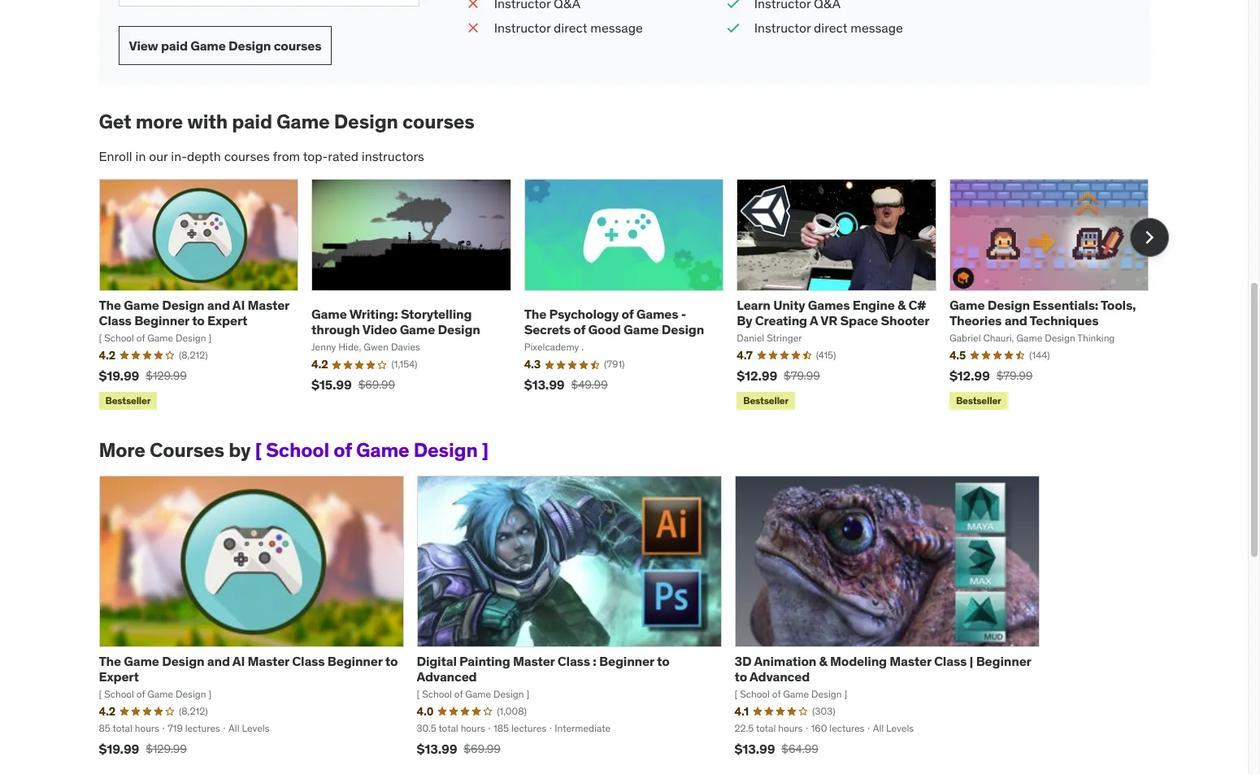 Task type: vqa. For each thing, say whether or not it's contained in the screenshot.
UDEMY BUSINESS
no



Task type: describe. For each thing, give the bounding box(es) containing it.
the for the psychology of games - secrets of good game design
[[524, 306, 547, 322]]

theories
[[950, 312, 1002, 328]]

engine
[[853, 297, 895, 313]]

game writing: storytelling through video game design
[[312, 306, 480, 338]]

game inside digital painting master class : beginner to advanced [ school of game design ]
[[465, 688, 491, 700]]

all levels for master
[[873, 722, 914, 734]]

lectures for master
[[511, 722, 547, 734]]

school inside 3d animation & modeling master class | beginner to advanced [ school of game design ]
[[740, 688, 770, 700]]

160
[[811, 722, 827, 734]]

view paid game design courses
[[129, 37, 321, 54]]

enroll
[[99, 148, 132, 164]]

] inside the game design and ai master class beginner to expert [ school of game design ]
[[209, 688, 212, 700]]

master inside the game design and ai master class beginner to expert
[[248, 297, 289, 313]]

hours for school
[[461, 722, 485, 734]]

beginner for the game design and ai master class beginner to expert [ school of game design ]
[[328, 653, 383, 669]]

2 instructor from the left
[[754, 20, 811, 36]]

expert for the game design and ai master class beginner to expert [ school of game design ]
[[99, 668, 139, 685]]

719 lectures
[[168, 722, 220, 734]]

160 lectures
[[811, 722, 865, 734]]

85
[[99, 722, 110, 734]]

top-
[[303, 148, 328, 164]]

more
[[99, 438, 145, 463]]

30.5
[[417, 722, 436, 734]]

games inside learn unity games engine & c# by creating a vr space shooter
[[808, 297, 850, 313]]

through
[[312, 321, 360, 338]]

tools,
[[1101, 297, 1136, 313]]

view paid game design courses link
[[118, 26, 332, 65]]

small image
[[725, 0, 741, 12]]

in
[[135, 148, 146, 164]]

719
[[168, 722, 183, 734]]

1 message from the left
[[591, 20, 643, 36]]

$13.99 for advanced
[[735, 740, 775, 757]]

30.5 total hours
[[417, 722, 485, 734]]

total for expert
[[113, 722, 132, 734]]

game inside the game design and ai master class beginner to expert
[[124, 297, 159, 313]]

digital
[[417, 653, 457, 669]]

1008 reviews element
[[497, 705, 527, 719]]

the game design and ai master class beginner to expert
[[99, 297, 289, 328]]

(8,212)
[[179, 705, 208, 717]]

of inside digital painting master class : beginner to advanced [ school of game design ]
[[454, 688, 463, 700]]

1 instructor from the left
[[494, 20, 551, 36]]

essentials:
[[1033, 297, 1099, 313]]

with
[[187, 109, 228, 135]]

(1,008)
[[497, 705, 527, 717]]

carousel element
[[99, 179, 1169, 413]]

1 instructor direct message from the left
[[494, 20, 643, 36]]

85 total hours
[[99, 722, 159, 734]]

$69.99
[[464, 741, 501, 756]]

2 message from the left
[[851, 20, 903, 36]]

video
[[362, 321, 397, 338]]

animation
[[754, 653, 817, 669]]

8212 reviews element
[[179, 705, 208, 719]]

and for the game design and ai master class beginner to expert [ school of game design ]
[[207, 653, 230, 669]]

and for the game design and ai master class beginner to expert
[[207, 297, 230, 313]]

beginner for 3d animation & modeling master class | beginner to advanced [ school of game design ]
[[976, 653, 1031, 669]]

expert for the game design and ai master class beginner to expert
[[207, 312, 247, 328]]

learn unity games engine & c# by creating a vr space shooter
[[737, 297, 930, 328]]

22.5 total hours
[[735, 722, 803, 734]]

game inside the game design essentials: tools, theories and techniques
[[950, 297, 985, 313]]

$64.99
[[782, 741, 819, 756]]

game design essentials: tools, theories and techniques
[[950, 297, 1136, 328]]

design inside digital painting master class : beginner to advanced [ school of game design ]
[[494, 688, 524, 700]]

digital painting master class : beginner to advanced link
[[417, 653, 670, 685]]

1 the game design and ai master class beginner to expert link from the top
[[99, 297, 289, 328]]

school right the by in the bottom left of the page
[[266, 438, 329, 463]]

[ school of game design ] link
[[255, 438, 489, 463]]

view
[[129, 37, 158, 54]]

|
[[970, 653, 974, 669]]

storytelling
[[401, 306, 472, 322]]

1 vertical spatial paid
[[232, 109, 272, 135]]

2 horizontal spatial courses
[[402, 109, 475, 135]]

a
[[810, 312, 818, 328]]

(303)
[[812, 705, 836, 717]]

:
[[593, 653, 597, 669]]

intermediate
[[555, 722, 611, 734]]

4.1
[[735, 704, 749, 719]]

by
[[737, 312, 753, 328]]

2 the game design and ai master class beginner to expert link from the top
[[99, 653, 398, 685]]

2 instructor direct message from the left
[[754, 20, 903, 36]]

courses
[[150, 438, 224, 463]]

] inside digital painting master class : beginner to advanced [ school of game design ]
[[526, 688, 530, 700]]

secrets
[[524, 321, 571, 338]]

$13.99 $64.99
[[735, 740, 819, 757]]

] inside 3d animation & modeling master class | beginner to advanced [ school of game design ]
[[844, 688, 847, 700]]

unity
[[773, 297, 805, 313]]

-
[[681, 306, 687, 322]]

advanced inside 3d animation & modeling master class | beginner to advanced [ school of game design ]
[[750, 668, 810, 685]]

design inside the psychology of games - secrets of good game design
[[662, 321, 704, 338]]

303 reviews element
[[812, 705, 836, 719]]

$19.99 $129.99
[[99, 740, 187, 757]]

and inside the game design essentials: tools, theories and techniques
[[1005, 312, 1028, 328]]

total for school
[[439, 722, 458, 734]]

the psychology of games - secrets of good game design
[[524, 306, 704, 338]]

beginner for the game design and ai master class beginner to expert
[[134, 312, 189, 328]]

game writing: storytelling through video game design link
[[312, 306, 480, 338]]

get
[[99, 109, 131, 135]]

our
[[149, 148, 168, 164]]

class inside digital painting master class : beginner to advanced [ school of game design ]
[[558, 653, 590, 669]]

painting
[[460, 653, 510, 669]]

master inside digital painting master class : beginner to advanced [ school of game design ]
[[513, 653, 555, 669]]

shooter
[[881, 312, 930, 328]]

class inside the game design and ai master class beginner to expert [ school of game design ]
[[292, 653, 325, 669]]

courses inside view paid game design courses link
[[274, 37, 321, 54]]

185
[[494, 722, 509, 734]]

185 lectures
[[494, 722, 547, 734]]

4.2
[[99, 704, 115, 719]]

3d animation & modeling master class | beginner to advanced link
[[735, 653, 1031, 685]]

$19.99
[[99, 740, 139, 757]]

class inside 3d animation & modeling master class | beginner to advanced [ school of game design ]
[[934, 653, 967, 669]]

get more with paid game design courses
[[99, 109, 475, 135]]

lectures for &
[[830, 722, 865, 734]]

to for the game design and ai master class beginner to expert
[[192, 312, 205, 328]]

all for modeling
[[873, 722, 884, 734]]

learn unity games engine & c# by creating a vr space shooter link
[[737, 297, 930, 328]]

0 horizontal spatial paid
[[161, 37, 188, 54]]

ai for the game design and ai master class beginner to expert [ school of game design ]
[[232, 653, 245, 669]]

enroll in our in-depth courses from top-rated instructors
[[99, 148, 424, 164]]



Task type: locate. For each thing, give the bounding box(es) containing it.
small image
[[465, 0, 481, 12], [465, 19, 481, 37], [725, 19, 741, 37]]

0 horizontal spatial instructor direct message
[[494, 20, 643, 36]]

2 all from the left
[[873, 722, 884, 734]]

expert
[[207, 312, 247, 328], [99, 668, 139, 685]]

1 horizontal spatial games
[[808, 297, 850, 313]]

psychology
[[549, 306, 619, 322]]

hours up $19.99 $129.99
[[135, 722, 159, 734]]

ai
[[232, 297, 245, 313], [232, 653, 245, 669]]

2 advanced from the left
[[750, 668, 810, 685]]

1 horizontal spatial instructor direct message
[[754, 20, 903, 36]]

1 all from the left
[[229, 722, 240, 734]]

total right 30.5
[[439, 722, 458, 734]]

$13.99 down 30.5
[[417, 740, 457, 757]]

[
[[255, 438, 262, 463], [99, 688, 102, 700], [417, 688, 420, 700], [735, 688, 738, 700]]

in-
[[171, 148, 187, 164]]

1 horizontal spatial message
[[851, 20, 903, 36]]

game inside the psychology of games - secrets of good game design
[[624, 321, 659, 338]]

1 horizontal spatial $13.99
[[735, 740, 775, 757]]

depth
[[187, 148, 221, 164]]

all right 719 lectures
[[229, 722, 240, 734]]

space
[[840, 312, 878, 328]]

& inside 3d animation & modeling master class | beginner to advanced [ school of game design ]
[[819, 653, 828, 669]]

advanced inside digital painting master class : beginner to advanced [ school of game design ]
[[417, 668, 477, 685]]

1 horizontal spatial levels
[[886, 722, 914, 734]]

beginner inside 3d animation & modeling master class | beginner to advanced [ school of game design ]
[[976, 653, 1031, 669]]

1 lectures from the left
[[185, 722, 220, 734]]

ai for the game design and ai master class beginner to expert
[[232, 297, 245, 313]]

[ up 4.2
[[99, 688, 102, 700]]

[ inside 3d animation & modeling master class | beginner to advanced [ school of game design ]
[[735, 688, 738, 700]]

the inside the game design and ai master class beginner to expert
[[99, 297, 121, 313]]

4.0
[[417, 704, 434, 719]]

[ right the by in the bottom left of the page
[[255, 438, 262, 463]]

0 horizontal spatial instructor
[[494, 20, 551, 36]]

more
[[136, 109, 183, 135]]

2 horizontal spatial hours
[[778, 722, 803, 734]]

0 horizontal spatial games
[[637, 306, 679, 322]]

game inside 3d animation & modeling master class | beginner to advanced [ school of game design ]
[[783, 688, 809, 700]]

1 horizontal spatial instructor
[[754, 20, 811, 36]]

3d
[[735, 653, 752, 669]]

22.5
[[735, 722, 754, 734]]

school up 4.2
[[104, 688, 134, 700]]

& left modeling
[[819, 653, 828, 669]]

to for 3d animation & modeling master class | beginner to advanced [ school of game design ]
[[735, 668, 747, 685]]

master inside the game design and ai master class beginner to expert [ school of game design ]
[[248, 653, 289, 669]]

design inside the game design and ai master class beginner to expert
[[162, 297, 204, 313]]

beginner inside the game design and ai master class beginner to expert [ school of game design ]
[[328, 653, 383, 669]]

design inside the game design essentials: tools, theories and techniques
[[988, 297, 1030, 313]]

hours up $64.99
[[778, 722, 803, 734]]

hours for advanced
[[778, 722, 803, 734]]

2 all levels from the left
[[873, 722, 914, 734]]

to inside digital painting master class : beginner to advanced [ school of game design ]
[[657, 653, 670, 669]]

all levels down 3d animation & modeling master class | beginner to advanced [ school of game design ]
[[873, 722, 914, 734]]

the inside the game design and ai master class beginner to expert [ school of game design ]
[[99, 653, 121, 669]]

0 horizontal spatial lectures
[[185, 722, 220, 734]]

levels
[[242, 722, 270, 734], [886, 722, 914, 734]]

1 horizontal spatial all
[[873, 722, 884, 734]]

2 hours from the left
[[461, 722, 485, 734]]

ai inside the game design and ai master class beginner to expert [ school of game design ]
[[232, 653, 245, 669]]

class inside the game design and ai master class beginner to expert
[[99, 312, 132, 328]]

3d animation & modeling master class | beginner to advanced [ school of game design ]
[[735, 653, 1031, 700]]

modeling
[[830, 653, 887, 669]]

the for the game design and ai master class beginner to expert
[[99, 297, 121, 313]]

total
[[113, 722, 132, 734], [439, 722, 458, 734], [756, 722, 776, 734]]

2 horizontal spatial total
[[756, 722, 776, 734]]

0 horizontal spatial &
[[819, 653, 828, 669]]

the
[[99, 297, 121, 313], [524, 306, 547, 322], [99, 653, 121, 669]]

games
[[808, 297, 850, 313], [637, 306, 679, 322]]

expert inside the game design and ai master class beginner to expert [ school of game design ]
[[99, 668, 139, 685]]

2 $13.99 from the left
[[735, 740, 775, 757]]

design
[[228, 37, 271, 54], [334, 109, 398, 135], [162, 297, 204, 313], [988, 297, 1030, 313], [438, 321, 480, 338], [662, 321, 704, 338], [414, 438, 478, 463], [162, 653, 204, 669], [176, 688, 206, 700], [494, 688, 524, 700], [812, 688, 842, 700]]

advanced
[[417, 668, 477, 685], [750, 668, 810, 685]]

3 lectures from the left
[[830, 722, 865, 734]]

school up 4.0
[[422, 688, 452, 700]]

to for the game design and ai master class beginner to expert [ school of game design ]
[[385, 653, 398, 669]]

the psychology of games - secrets of good game design link
[[524, 306, 704, 338]]

1 horizontal spatial advanced
[[750, 668, 810, 685]]

1 horizontal spatial lectures
[[511, 722, 547, 734]]

]
[[482, 438, 489, 463], [209, 688, 212, 700], [526, 688, 530, 700], [844, 688, 847, 700]]

3 hours from the left
[[778, 722, 803, 734]]

0 horizontal spatial all levels
[[229, 722, 270, 734]]

2 levels from the left
[[886, 722, 914, 734]]

2 horizontal spatial lectures
[[830, 722, 865, 734]]

ai inside the game design and ai master class beginner to expert
[[232, 297, 245, 313]]

all for and
[[229, 722, 240, 734]]

0 vertical spatial paid
[[161, 37, 188, 54]]

digital painting master class : beginner to advanced [ school of game design ]
[[417, 653, 670, 700]]

all levels down the game design and ai master class beginner to expert [ school of game design ]
[[229, 722, 270, 734]]

message
[[591, 20, 643, 36], [851, 20, 903, 36]]

0 horizontal spatial advanced
[[417, 668, 477, 685]]

by
[[229, 438, 251, 463]]

courses up get more with paid game design courses
[[274, 37, 321, 54]]

1 horizontal spatial hours
[[461, 722, 485, 734]]

courses up instructors
[[402, 109, 475, 135]]

paid
[[161, 37, 188, 54], [232, 109, 272, 135]]

school up '4.1'
[[740, 688, 770, 700]]

1 vertical spatial expert
[[99, 668, 139, 685]]

total right 85
[[113, 722, 132, 734]]

hours
[[135, 722, 159, 734], [461, 722, 485, 734], [778, 722, 803, 734]]

games inside the psychology of games - secrets of good game design
[[637, 306, 679, 322]]

all right 160 lectures
[[873, 722, 884, 734]]

of inside 3d animation & modeling master class | beginner to advanced [ school of game design ]
[[772, 688, 781, 700]]

all levels for ai
[[229, 722, 270, 734]]

design inside 'game writing: storytelling through video game design'
[[438, 321, 480, 338]]

[ inside the game design and ai master class beginner to expert [ school of game design ]
[[99, 688, 102, 700]]

lectures down 1008 reviews element
[[511, 722, 547, 734]]

of
[[622, 306, 634, 322], [573, 321, 586, 338], [334, 438, 352, 463], [136, 688, 145, 700], [454, 688, 463, 700], [772, 688, 781, 700]]

levels down 3d animation & modeling master class | beginner to advanced [ school of game design ]
[[886, 722, 914, 734]]

lectures right 160
[[830, 722, 865, 734]]

2 total from the left
[[439, 722, 458, 734]]

c#
[[909, 297, 926, 313]]

$13.99 for school
[[417, 740, 457, 757]]

0 horizontal spatial hours
[[135, 722, 159, 734]]

2 lectures from the left
[[511, 722, 547, 734]]

levels for ai
[[242, 722, 270, 734]]

1 horizontal spatial courses
[[274, 37, 321, 54]]

school
[[266, 438, 329, 463], [104, 688, 134, 700], [422, 688, 452, 700], [740, 688, 770, 700]]

total right 22.5
[[756, 722, 776, 734]]

0 horizontal spatial all
[[229, 722, 240, 734]]

to inside the game design and ai master class beginner to expert [ school of game design ]
[[385, 653, 398, 669]]

master
[[248, 297, 289, 313], [248, 653, 289, 669], [513, 653, 555, 669], [890, 653, 932, 669]]

advanced up 4.0
[[417, 668, 477, 685]]

and inside the game design and ai master class beginner to expert [ school of game design ]
[[207, 653, 230, 669]]

$13.99 $69.99
[[417, 740, 501, 757]]

1 horizontal spatial direct
[[814, 20, 848, 36]]

2 ai from the top
[[232, 653, 245, 669]]

writing:
[[349, 306, 398, 322]]

all levels
[[229, 722, 270, 734], [873, 722, 914, 734]]

[ inside digital painting master class : beginner to advanced [ school of game design ]
[[417, 688, 420, 700]]

to
[[192, 312, 205, 328], [385, 653, 398, 669], [657, 653, 670, 669], [735, 668, 747, 685]]

instructor
[[494, 20, 551, 36], [754, 20, 811, 36]]

more courses by [ school of game design ]
[[99, 438, 489, 463]]

0 vertical spatial ai
[[232, 297, 245, 313]]

1 all levels from the left
[[229, 722, 270, 734]]

1 ai from the top
[[232, 297, 245, 313]]

0 vertical spatial courses
[[274, 37, 321, 54]]

0 vertical spatial &
[[898, 297, 906, 313]]

[ up 4.0
[[417, 688, 420, 700]]

school inside digital painting master class : beginner to advanced [ school of game design ]
[[422, 688, 452, 700]]

and
[[207, 297, 230, 313], [1005, 312, 1028, 328], [207, 653, 230, 669]]

0 horizontal spatial direct
[[554, 20, 587, 36]]

creating
[[755, 312, 807, 328]]

the inside the psychology of games - secrets of good game design
[[524, 306, 547, 322]]

$129.99
[[146, 741, 187, 756]]

to inside the game design and ai master class beginner to expert
[[192, 312, 205, 328]]

hours up $69.99 on the bottom left of the page
[[461, 722, 485, 734]]

0 horizontal spatial $13.99
[[417, 740, 457, 757]]

0 horizontal spatial message
[[591, 20, 643, 36]]

next image
[[1136, 224, 1162, 250]]

beginner inside digital painting master class : beginner to advanced [ school of game design ]
[[599, 653, 654, 669]]

1 vertical spatial courses
[[402, 109, 475, 135]]

& left c#
[[898, 297, 906, 313]]

& inside learn unity games engine & c# by creating a vr space shooter
[[898, 297, 906, 313]]

courses
[[274, 37, 321, 54], [402, 109, 475, 135], [224, 148, 270, 164]]

1 hours from the left
[[135, 722, 159, 734]]

game design essentials: tools, theories and techniques link
[[950, 297, 1136, 328]]

expert inside the game design and ai master class beginner to expert
[[207, 312, 247, 328]]

rated
[[328, 148, 359, 164]]

courses left from
[[224, 148, 270, 164]]

1 horizontal spatial all levels
[[873, 722, 914, 734]]

to inside 3d animation & modeling master class | beginner to advanced [ school of game design ]
[[735, 668, 747, 685]]

2 vertical spatial courses
[[224, 148, 270, 164]]

[ up '4.1'
[[735, 688, 738, 700]]

and inside the game design and ai master class beginner to expert
[[207, 297, 230, 313]]

1 vertical spatial &
[[819, 653, 828, 669]]

all
[[229, 722, 240, 734], [873, 722, 884, 734]]

from
[[273, 148, 300, 164]]

lectures down 8212 reviews element
[[185, 722, 220, 734]]

0 horizontal spatial total
[[113, 722, 132, 734]]

&
[[898, 297, 906, 313], [819, 653, 828, 669]]

1 horizontal spatial total
[[439, 722, 458, 734]]

$13.99 down 22.5
[[735, 740, 775, 757]]

1 vertical spatial the game design and ai master class beginner to expert link
[[99, 653, 398, 685]]

total for advanced
[[756, 722, 776, 734]]

0 vertical spatial expert
[[207, 312, 247, 328]]

1 horizontal spatial expert
[[207, 312, 247, 328]]

1 horizontal spatial paid
[[232, 109, 272, 135]]

school inside the game design and ai master class beginner to expert [ school of game design ]
[[104, 688, 134, 700]]

1 direct from the left
[[554, 20, 587, 36]]

0 vertical spatial the game design and ai master class beginner to expert link
[[99, 297, 289, 328]]

paid up enroll in our in-depth courses from top-rated instructors
[[232, 109, 272, 135]]

1 total from the left
[[113, 722, 132, 734]]

the game design and ai master class beginner to expert [ school of game design ]
[[99, 653, 398, 700]]

of inside the game design and ai master class beginner to expert [ school of game design ]
[[136, 688, 145, 700]]

class
[[99, 312, 132, 328], [292, 653, 325, 669], [558, 653, 590, 669], [934, 653, 967, 669]]

levels down the game design and ai master class beginner to expert [ school of game design ]
[[242, 722, 270, 734]]

good
[[588, 321, 621, 338]]

hours for expert
[[135, 722, 159, 734]]

1 levels from the left
[[242, 722, 270, 734]]

0 horizontal spatial levels
[[242, 722, 270, 734]]

3 total from the left
[[756, 722, 776, 734]]

beginner inside the game design and ai master class beginner to expert
[[134, 312, 189, 328]]

beginner
[[134, 312, 189, 328], [328, 653, 383, 669], [599, 653, 654, 669], [976, 653, 1031, 669]]

$13.99
[[417, 740, 457, 757], [735, 740, 775, 757]]

paid right view
[[161, 37, 188, 54]]

design inside 3d animation & modeling master class | beginner to advanced [ school of game design ]
[[812, 688, 842, 700]]

1 vertical spatial ai
[[232, 653, 245, 669]]

1 $13.99 from the left
[[417, 740, 457, 757]]

techniques
[[1030, 312, 1099, 328]]

1 horizontal spatial &
[[898, 297, 906, 313]]

instructor direct message
[[494, 20, 643, 36], [754, 20, 903, 36]]

direct
[[554, 20, 587, 36], [814, 20, 848, 36]]

lectures for design
[[185, 722, 220, 734]]

vr
[[821, 312, 838, 328]]

advanced up 22.5 total hours
[[750, 668, 810, 685]]

levels for master
[[886, 722, 914, 734]]

master inside 3d animation & modeling master class | beginner to advanced [ school of game design ]
[[890, 653, 932, 669]]

instructors
[[362, 148, 424, 164]]

1 advanced from the left
[[417, 668, 477, 685]]

2 direct from the left
[[814, 20, 848, 36]]

learn
[[737, 297, 771, 313]]

0 horizontal spatial expert
[[99, 668, 139, 685]]

0 horizontal spatial courses
[[224, 148, 270, 164]]



